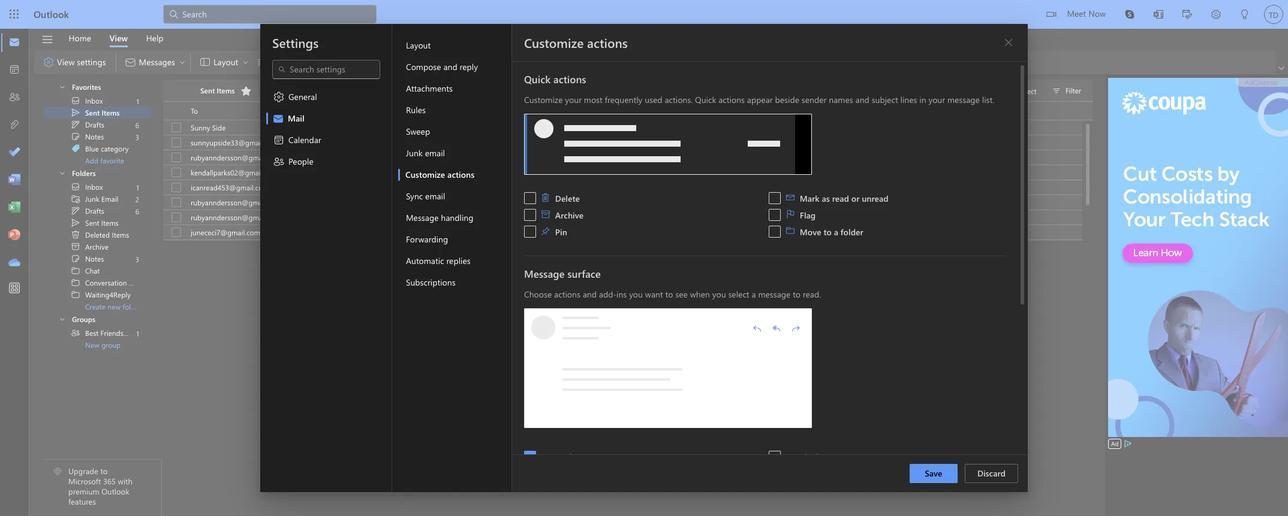 Task type: locate. For each thing, give the bounding box(es) containing it.
1 horizontal spatial 
[[273, 91, 285, 103]]

0 vertical spatial microsoft
[[488, 183, 518, 193]]

 inside  view settings
[[43, 56, 55, 68]]

conversation
[[85, 278, 127, 288]]

select a message checkbox for my
[[164, 209, 191, 226]]

 inbox for notes
[[71, 96, 103, 106]]

to left our on the top right
[[688, 228, 695, 237]]

see inside message list no items selected list box
[[469, 138, 479, 148]]

3 tree item from the top
[[43, 119, 151, 131]]

want inside message list no items selected list box
[[1010, 168, 1025, 178]]

 favorites
[[59, 82, 101, 91]]

 left favorites
[[59, 83, 66, 91]]

1 let's from the left
[[426, 168, 440, 178]]

halloween down 
[[528, 228, 562, 237]]

sunny
[[191, 123, 210, 133]]

1  inbox from the top
[[71, 96, 103, 106]]

2  from the top
[[59, 170, 66, 177]]

2  from the top
[[71, 206, 80, 216]]

quick down customize actions heading
[[524, 73, 551, 86]]

1 vertical spatial 
[[71, 206, 80, 216]]

message right select
[[758, 289, 791, 300]]

the left "bank!"
[[847, 168, 857, 178]]

0 vertical spatial drafts
[[85, 120, 104, 130]]

1 horizontal spatial 
[[273, 156, 285, 168]]

halloween down my personal art
[[401, 228, 434, 237]]

customize actions down ruby!
[[405, 169, 475, 181]]

art
[[442, 213, 451, 222]]

0 vertical spatial message
[[406, 212, 439, 224]]

9 tree item from the top
[[43, 217, 151, 229]]

with for code
[[568, 420, 584, 431]]

ins
[[617, 289, 627, 300]]

select a message checkbox for icanread453@gmail.com
[[164, 179, 191, 196]]

available.
[[503, 213, 532, 222]]

to left read.
[[793, 289, 801, 300]]

chat inside the  groups  best friends chat 1
[[125, 329, 140, 338]]

0 vertical spatial with
[[568, 420, 584, 431]]

microsoft up "features"
[[68, 477, 101, 487]]

message inside message handling button
[[406, 212, 439, 224]]

2 vertical spatial  button
[[48, 312, 71, 326]]

 inbox up  junk email at top left
[[71, 182, 103, 192]]

1 vertical spatial microsoft
[[68, 477, 101, 487]]

1 vertical spatial 1
[[136, 183, 139, 192]]

3  button from the top
[[48, 312, 71, 326]]

1 vertical spatial 
[[71, 218, 80, 228]]

home button
[[60, 29, 100, 47]]


[[71, 194, 80, 204]]

0 vertical spatial select a message image
[[172, 168, 181, 178]]

3
[[135, 132, 139, 142], [135, 255, 139, 264]]

upgrade
[[68, 467, 98, 477]]

outlook inside banner
[[34, 8, 69, 20]]

1 3 from the top
[[135, 132, 139, 142]]

0 vertical spatial 1
[[136, 96, 139, 106]]

no down sweep on the top of the page
[[413, 138, 422, 148]]

email inside button
[[425, 148, 445, 159]]

powerpoint image
[[8, 230, 20, 242]]

2 drafts from the top
[[85, 206, 104, 216]]

 down 
[[43, 56, 55, 68]]

1 select a message image from the top
[[172, 168, 181, 178]]

 down  sent items
[[71, 120, 80, 130]]

1 horizontal spatial in
[[920, 94, 926, 106]]

select a message checkbox for halloween
[[164, 224, 191, 241]]

0 vertical spatial  inbox
[[71, 96, 103, 106]]

halloween coming up
[[401, 228, 472, 237]]

see left 'this'
[[469, 138, 479, 148]]

select button
[[995, 83, 1047, 98]]

to button
[[182, 102, 381, 120]]

word image
[[8, 175, 20, 187]]

fw: left learn
[[401, 183, 411, 193]]

6 select a message image from the top
[[172, 213, 181, 222]]

1 vertical spatial with
[[118, 477, 132, 487]]

dialog containing settings
[[0, 0, 1288, 517]]

tree item containing 
[[43, 229, 151, 241]]

 inside the  groups  best friends chat 1
[[59, 316, 66, 323]]

1  from the top
[[71, 108, 80, 118]]

3 1 from the top
[[136, 329, 139, 339]]

1 vertical spatial archive
[[85, 242, 109, 252]]

the left qr
[[520, 420, 532, 431]]

chat up "conversation"
[[85, 266, 100, 276]]

it.
[[927, 168, 932, 178]]

customize actions
[[524, 34, 628, 51], [405, 169, 475, 181]]

customize down quick actions
[[524, 94, 563, 106]]

make
[[754, 228, 771, 237]]

no
[[424, 123, 434, 133], [413, 138, 422, 148], [412, 153, 422, 163], [401, 198, 410, 208], [417, 198, 427, 208], [458, 213, 467, 222]]

1 tree from the top
[[43, 76, 151, 167]]

dress
[[797, 228, 814, 237]]

select a message image
[[172, 123, 181, 133], [172, 138, 181, 148], [172, 153, 181, 163], [172, 183, 181, 193], [172, 198, 181, 208], [172, 213, 181, 222]]

16 tree item from the top
[[43, 327, 151, 339]]

1 vertical spatial 6
[[135, 207, 139, 216]]

with right code
[[568, 420, 584, 431]]

 up 
[[71, 218, 80, 228]]

application containing settings
[[0, 0, 1288, 517]]

13 tree item from the top
[[43, 265, 151, 277]]

friends
[[101, 329, 123, 338]]

 for  sent items  deleted items  archive
[[71, 218, 80, 228]]

2  drafts from the top
[[71, 206, 104, 216]]

items inside sent items 
[[217, 86, 235, 95]]

files image
[[8, 119, 20, 131]]

0 horizontal spatial outlook
[[34, 8, 69, 20]]

1 vertical spatial tree
[[43, 181, 152, 313]]

1 vertical spatial message
[[524, 267, 565, 281]]

 button inside folders tree item
[[48, 166, 71, 180]]

 groups  best friends chat 1
[[59, 315, 140, 339]]

 button for folders
[[48, 166, 71, 180]]

your right of
[[472, 183, 486, 193]]

 inside settings tab list
[[273, 91, 285, 103]]

customize actions tab panel
[[512, 24, 1028, 517]]

ruby! sorry about that email...
[[429, 153, 525, 163]]

1 vertical spatial when
[[690, 289, 710, 300]]

test up available.
[[506, 198, 518, 208]]

3  from the top
[[59, 316, 66, 323]]

0 horizontal spatial archive
[[85, 242, 109, 252]]

 up 
[[273, 91, 285, 103]]

1 vertical spatial notes
[[85, 254, 104, 264]]

archive down delete
[[555, 210, 584, 221]]


[[542, 227, 550, 235]]

filter
[[1066, 86, 1081, 95]]

 sent items
[[71, 108, 120, 118]]

0 vertical spatial rubyanndersson@gmail.com
[[191, 153, 282, 163]]

test right the sincerely,
[[960, 228, 973, 237]]

inbox for notes
[[85, 96, 103, 106]]

1 vertical spatial 
[[71, 254, 80, 264]]

1 tree item from the top
[[43, 95, 151, 107]]


[[542, 193, 550, 202]]

 inbox for sent items
[[71, 182, 103, 192]]

2  from the top
[[71, 254, 80, 264]]

 inside  sent items  deleted items  archive
[[71, 218, 80, 228]]

message list no items selected list box
[[163, 119, 1093, 285]]

1 vertical spatial 
[[71, 329, 80, 338]]

select a message checkbox for kendallparks02@gmail.com
[[164, 164, 191, 181]]

8 tree item from the top
[[43, 205, 151, 217]]

fw: learn the perks of your microsoft account
[[401, 183, 545, 193]]

2 select a message checkbox from the top
[[164, 164, 191, 181]]

1 rubyanndersson@gmail.com from the top
[[191, 153, 282, 163]]

up
[[589, 228, 598, 237]]

0 vertical spatial  notes
[[71, 132, 104, 142]]

tree item containing 
[[43, 327, 151, 339]]

1 drafts from the top
[[85, 120, 104, 130]]

 for favorites
[[59, 83, 66, 91]]

1 vertical spatial 
[[273, 91, 285, 103]]

in
[[920, 94, 926, 106], [646, 168, 652, 178]]

message up choose
[[524, 267, 565, 281]]

view left help
[[109, 32, 128, 43]]

2 3 from the top
[[135, 255, 139, 264]]

with inside "upgrade to microsoft 365 with premium outlook features"
[[118, 477, 132, 487]]

folder right new at the bottom
[[123, 302, 141, 312]]

1  drafts from the top
[[71, 120, 104, 130]]

2 tree from the top
[[43, 181, 152, 313]]

with
[[511, 228, 526, 237]]

actions up of
[[447, 169, 475, 181]]

0 vertical spatial chat
[[85, 266, 100, 276]]

0 horizontal spatial quick
[[524, 73, 551, 86]]

sent button
[[926, 102, 1055, 120]]

2 re: from the top
[[401, 153, 410, 163]]

 inside settings tab list
[[273, 156, 285, 168]]

let's down ruby!
[[426, 168, 440, 178]]

archive
[[555, 210, 584, 221], [85, 242, 109, 252]]

 left folders
[[59, 170, 66, 177]]

folder right up!
[[841, 226, 863, 238]]

1  from the top
[[59, 83, 66, 91]]

tree item containing 
[[43, 193, 151, 205]]

microsoft down the we
[[488, 183, 518, 193]]

application
[[0, 0, 1288, 517]]

0 horizontal spatial view
[[57, 56, 75, 68]]

settings
[[272, 34, 319, 51]]

chat inside the  chat  conversation history  waiting4reply
[[85, 266, 100, 276]]

and left ride
[[773, 168, 785, 178]]

 delete
[[542, 193, 580, 204]]

0 horizontal spatial when
[[690, 289, 710, 300]]

3 rubyanndersson@gmail.com from the top
[[191, 213, 282, 222]]

0 vertical spatial email...
[[495, 138, 516, 148]]

1 inside the  groups  best friends chat 1
[[136, 329, 139, 339]]

have right you
[[443, 138, 458, 148]]

customize actions inside button
[[405, 169, 475, 181]]

11 tree item from the top
[[43, 241, 151, 253]]

with right 365
[[118, 477, 132, 487]]

 drafts down  junk email at top left
[[71, 206, 104, 216]]

 notes down 
[[71, 254, 104, 264]]

subscriptions button
[[398, 272, 512, 294]]

 blue category
[[71, 144, 129, 154]]

2 vertical spatial a
[[752, 289, 756, 300]]

1 inbox from the top
[[85, 96, 103, 106]]

when left select
[[690, 289, 710, 300]]

and right names
[[856, 94, 869, 106]]

you left be
[[621, 228, 633, 237]]

rubyanndersson@gmail.com down sunnyupside33@gmail.com
[[191, 153, 282, 163]]

1 horizontal spatial quick
[[695, 94, 716, 106]]

2 1 from the top
[[136, 183, 139, 192]]

1 horizontal spatial outlook
[[102, 487, 129, 497]]

features
[[68, 497, 96, 507]]

 inside  favorites
[[59, 83, 66, 91]]

1 vertical spatial select a message image
[[172, 228, 181, 237]]

junk inside tree item
[[85, 194, 99, 204]]

want right ins
[[645, 289, 663, 300]]

leapfrog
[[730, 168, 756, 178]]

0 horizontal spatial message
[[758, 289, 791, 300]]

 inside  folders
[[59, 170, 66, 177]]

customize up learn
[[405, 169, 445, 181]]

view
[[109, 32, 128, 43], [57, 56, 75, 68]]

meet now
[[1067, 8, 1106, 19]]

0 horizontal spatial message
[[406, 212, 439, 224]]

0 horizontal spatial see
[[469, 138, 479, 148]]

category
[[101, 144, 129, 154]]

0 vertical spatial 
[[71, 96, 80, 106]]

to right upgrade
[[100, 467, 108, 477]]

create new folder
[[85, 302, 141, 312]]


[[278, 65, 286, 74]]

0 vertical spatial want
[[1010, 168, 1025, 178]]

and inside button
[[443, 61, 457, 73]]

1 select a message checkbox from the top
[[164, 149, 191, 166]]

chat
[[85, 266, 100, 276], [125, 329, 140, 338]]

0 vertical spatial see
[[469, 138, 479, 148]]

junk email
[[406, 148, 445, 159]]

 button left groups
[[48, 312, 71, 326]]

1 vertical spatial email
[[425, 191, 445, 202]]

0 vertical spatial archive
[[555, 210, 584, 221]]

more apps image
[[8, 283, 20, 295]]

rubyanndersson@gmail.com
[[191, 153, 282, 163], [191, 198, 282, 208], [191, 213, 282, 222]]

1 vertical spatial customize
[[524, 94, 563, 106]]

 drafts
[[71, 120, 104, 130], [71, 206, 104, 216]]

email inside button
[[425, 191, 445, 202]]

1 vertical spatial in
[[646, 168, 652, 178]]

1 horizontal spatial message
[[524, 267, 565, 281]]

15 tree item from the top
[[43, 289, 151, 301]]

0 vertical spatial 
[[43, 56, 55, 68]]

4 tree item from the top
[[43, 131, 151, 143]]

 for 
[[71, 206, 80, 216]]

sync email button
[[398, 186, 512, 208]]

1 vertical spatial 
[[71, 182, 80, 192]]

message list section
[[163, 77, 1093, 285]]

select a message image for re: no
[[172, 153, 181, 163]]

0 vertical spatial  drafts
[[71, 120, 104, 130]]

1 halloween from the left
[[401, 228, 434, 237]]

re: fw: no
[[401, 123, 434, 133]]

 down 
[[71, 266, 80, 276]]

tree item containing 
[[43, 241, 151, 253]]

new
[[108, 302, 121, 312]]

mail
[[288, 113, 304, 124]]

0 vertical spatial tree
[[43, 76, 151, 167]]

0 vertical spatial test
[[506, 198, 518, 208]]

14 tree item from the top
[[43, 277, 152, 289]]

email... up that
[[495, 138, 516, 148]]

message handling button
[[398, 208, 512, 229]]

new group tree item
[[43, 339, 151, 351]]

Select a message checkbox
[[164, 149, 191, 166], [164, 164, 191, 181], [164, 179, 191, 196]]

 for folders
[[59, 170, 66, 177]]

document
[[0, 0, 1288, 517]]

1 horizontal spatial with
[[568, 420, 584, 431]]

email...
[[495, 138, 516, 148], [503, 153, 525, 163]]

you right know
[[996, 168, 1008, 178]]

2  from the top
[[71, 218, 80, 228]]

1  notes from the top
[[71, 132, 104, 142]]

1  from the top
[[71, 96, 80, 106]]

1 up 2
[[136, 183, 139, 192]]

replies
[[446, 255, 471, 267]]

1  from the top
[[71, 132, 80, 142]]

the left industry!
[[575, 168, 585, 178]]

the
[[575, 168, 585, 178], [802, 168, 812, 178], [847, 168, 857, 178], [432, 183, 442, 193], [520, 420, 532, 431]]

0 vertical spatial customize actions
[[524, 34, 628, 51]]

excel image
[[8, 202, 20, 214]]

tree item
[[43, 95, 151, 107], [43, 107, 151, 119], [43, 119, 151, 131], [43, 131, 151, 143], [43, 143, 151, 155], [43, 181, 151, 193], [43, 193, 151, 205], [43, 205, 151, 217], [43, 217, 151, 229], [43, 229, 151, 241], [43, 241, 151, 253], [43, 253, 151, 265], [43, 265, 151, 277], [43, 277, 152, 289], [43, 289, 151, 301], [43, 327, 151, 339]]

fw: up re: no
[[401, 138, 411, 148]]

12 tree item from the top
[[43, 253, 151, 265]]

settings tab list
[[260, 24, 392, 493]]

archive down deleted
[[85, 242, 109, 252]]

0 horizontal spatial microsoft
[[68, 477, 101, 487]]

7 tree item from the top
[[43, 193, 151, 205]]

sender
[[802, 94, 827, 106]]

to
[[460, 138, 467, 148], [531, 168, 537, 178], [673, 168, 680, 178], [838, 168, 845, 178], [1027, 168, 1034, 178], [824, 226, 832, 238], [660, 228, 667, 237], [688, 228, 695, 237], [789, 228, 795, 237], [665, 289, 673, 300], [793, 289, 801, 300], [660, 420, 668, 431], [100, 467, 108, 477]]

Select a message checkbox
[[164, 119, 191, 136], [164, 134, 191, 151], [164, 194, 191, 211], [164, 209, 191, 226], [164, 224, 191, 241]]

email... up need
[[503, 153, 525, 163]]

think
[[883, 168, 899, 178]]

email for junk email
[[425, 148, 445, 159]]

archive inside  sent items  deleted items  archive
[[85, 242, 109, 252]]

5 select a message image from the top
[[172, 198, 181, 208]]

sent inside  sent items  deleted items  archive
[[85, 218, 99, 228]]

🧛‍♀️🧛‍♂️🧟💀👻🦇🐺🕷🎃🕸🍬
[[828, 228, 927, 237]]

fw: for fw: learn the perks of your microsoft account
[[401, 183, 411, 193]]

5 tree item from the top
[[43, 143, 151, 155]]

6 for deleted items
[[135, 207, 139, 216]]

create
[[85, 302, 106, 312]]

inbox up  sent items
[[85, 96, 103, 106]]

rules
[[406, 104, 426, 116]]

actions down outlook banner
[[587, 34, 628, 51]]

save button
[[910, 465, 958, 484]]

0 vertical spatial fw:
[[412, 123, 422, 133]]

june,
[[493, 228, 509, 237]]

outlook inside "upgrade to microsoft 365 with premium outlook features"
[[102, 487, 129, 497]]

message up halloween coming up at left
[[406, 212, 439, 224]]

2 notes from the top
[[85, 254, 104, 264]]

items down "favorites" tree item
[[102, 108, 120, 118]]

0 vertical spatial view
[[109, 32, 128, 43]]

microsoft inside message list no items selected list box
[[488, 183, 518, 193]]

1 6 from the top
[[135, 120, 139, 130]]

add favorite tree item
[[43, 155, 151, 167]]

2 select a message image from the top
[[172, 228, 181, 237]]

you right ins
[[629, 289, 643, 300]]

2 6 from the top
[[135, 207, 139, 216]]

add-
[[599, 289, 617, 300]]

6 tree item from the top
[[43, 181, 151, 193]]

2  button from the top
[[48, 166, 71, 180]]

4 select a message image from the top
[[172, 183, 181, 193]]

favorites tree item
[[43, 80, 151, 95]]

2 select a message checkbox from the top
[[164, 134, 191, 151]]

 button left favorites
[[48, 80, 71, 93]]

 left 'best'
[[71, 329, 80, 338]]

 for 
[[71, 182, 80, 192]]

0 horizontal spatial want
[[645, 289, 663, 300]]

1 horizontal spatial junk
[[406, 148, 423, 159]]

want left meet.
[[1010, 168, 1025, 178]]

3 select a message checkbox from the top
[[164, 194, 191, 211]]

1 vertical spatial folder
[[123, 302, 141, 312]]

re: for re: fw: no
[[401, 123, 410, 133]]

to right order
[[673, 168, 680, 178]]

our
[[697, 228, 708, 237]]

notes up blue
[[85, 132, 104, 142]]


[[786, 193, 795, 202]]

 button left folders
[[48, 166, 71, 180]]

premium
[[68, 487, 99, 497]]

select a message image
[[172, 168, 181, 178], [172, 228, 181, 237]]

a inside list box
[[459, 168, 462, 178]]

1 vertical spatial see
[[675, 289, 688, 300]]

0 horizontal spatial let's
[[426, 168, 440, 178]]

scan
[[500, 420, 517, 431]]

0 vertical spatial 6
[[135, 120, 139, 130]]

icanread453@gmail.com
[[191, 183, 269, 193]]

dialog
[[0, 0, 1288, 517]]

1 vertical spatial  drafts
[[71, 206, 104, 216]]

customize actions up quick actions
[[524, 34, 628, 51]]

0 vertical spatial in
[[920, 94, 926, 106]]

10 tree item from the top
[[43, 229, 151, 241]]

tree
[[43, 76, 151, 167], [43, 181, 152, 313]]

favorite
[[100, 156, 124, 166]]

view inside button
[[109, 32, 128, 43]]

0 horizontal spatial junk
[[85, 194, 99, 204]]

layout group
[[193, 50, 311, 72]]

0 horizontal spatial halloween
[[401, 228, 434, 237]]

0 vertical spatial quick
[[524, 73, 551, 86]]

2 vertical spatial 
[[59, 316, 66, 323]]

drafts down  junk email at top left
[[85, 206, 104, 216]]

inbox for sent items
[[85, 182, 103, 192]]

automatic replies
[[406, 255, 471, 267]]

1 vertical spatial 
[[59, 170, 66, 177]]

2 vertical spatial rubyanndersson@gmail.com
[[191, 213, 282, 222]]

1 vertical spatial rubyanndersson@gmail.com
[[191, 198, 282, 208]]

0 vertical spatial 
[[71, 266, 80, 276]]

tree containing 
[[43, 181, 152, 313]]

drafts for notes
[[85, 120, 104, 130]]

0 vertical spatial 
[[71, 120, 80, 130]]

1 horizontal spatial customize actions
[[524, 34, 628, 51]]

notes
[[85, 132, 104, 142], [85, 254, 104, 264]]

1 horizontal spatial message
[[948, 94, 980, 106]]

junk right the  at the top of the page
[[85, 194, 99, 204]]

 down the  at the top of the page
[[71, 206, 80, 216]]

jam
[[464, 168, 477, 178]]

1  button from the top
[[48, 80, 71, 93]]

1 re: from the top
[[401, 123, 410, 133]]

2 select a message image from the top
[[172, 138, 181, 148]]

discard
[[977, 468, 1006, 480]]

0 vertical spatial inbox
[[85, 96, 103, 106]]

re: down fw: no
[[401, 153, 410, 163]]

want inside customize actions tab panel
[[645, 289, 663, 300]]

 drafts for notes
[[71, 120, 104, 130]]

pad
[[824, 168, 837, 178]]

message inside customize actions tab panel
[[524, 267, 565, 281]]

customize up quick actions
[[524, 34, 584, 51]]

0 vertical spatial email
[[425, 148, 445, 159]]

message left list.
[[948, 94, 980, 106]]

actions left appear
[[719, 94, 745, 106]]

1 1 from the top
[[136, 96, 139, 106]]

your left 'phone'
[[586, 420, 603, 431]]

1 vertical spatial outlook
[[709, 420, 739, 431]]

no up kendall
[[412, 153, 422, 163]]

tab list
[[59, 29, 173, 47]]

actions inside button
[[447, 169, 475, 181]]

 button for favorites
[[48, 80, 71, 93]]

2 vertical spatial outlook
[[102, 487, 129, 497]]

 inbox down favorites
[[71, 96, 103, 106]]

1 vertical spatial  notes
[[71, 254, 104, 264]]

learn
[[413, 183, 430, 193]]

 down 
[[71, 254, 80, 264]]

message
[[948, 94, 980, 106], [758, 289, 791, 300]]

let's
[[426, 168, 440, 178], [713, 168, 728, 178]]

help
[[146, 32, 163, 43]]

2  inbox from the top
[[71, 182, 103, 192]]

that
[[488, 153, 501, 163]]

4 select a message checkbox from the top
[[164, 209, 191, 226]]

0 vertical spatial when
[[977, 168, 994, 178]]

0 horizontal spatial 
[[43, 56, 55, 68]]

 for 
[[71, 96, 80, 106]]

1 horizontal spatial chat
[[125, 329, 140, 338]]

 up the  at the top of the page
[[71, 182, 80, 192]]

1  from the top
[[71, 120, 80, 130]]

6 for blue category
[[135, 120, 139, 130]]

when right know
[[977, 168, 994, 178]]

2 tree item from the top
[[43, 107, 151, 119]]

5 select a message checkbox from the top
[[164, 224, 191, 241]]

2  from the top
[[71, 182, 80, 192]]

 notes up blue
[[71, 132, 104, 142]]

rubyanndersson@gmail.com up junececi7@gmail.com
[[191, 213, 282, 222]]

in right lines
[[920, 94, 926, 106]]

0 horizontal spatial with
[[118, 477, 132, 487]]

me
[[946, 168, 956, 178]]

rubyanndersson@gmail.com down icanread453@gmail.com
[[191, 198, 282, 208]]

1 vertical spatial chat
[[125, 329, 140, 338]]

folder inside customize actions tab panel
[[841, 226, 863, 238]]

1 vertical spatial a
[[834, 226, 838, 238]]

2 inbox from the top
[[85, 182, 103, 192]]

want
[[1010, 168, 1025, 178], [645, 289, 663, 300]]

1 vertical spatial junk
[[85, 194, 99, 204]]

1 vertical spatial  inbox
[[71, 182, 103, 192]]

in left order
[[646, 168, 652, 178]]

fw: for fw: no
[[401, 138, 411, 148]]

see inside customize actions tab panel
[[675, 289, 688, 300]]

3 select a message image from the top
[[172, 153, 181, 163]]

3 select a message checkbox from the top
[[164, 179, 191, 196]]

 down 
[[273, 156, 285, 168]]

read
[[832, 193, 849, 204]]

 button inside "favorites" tree item
[[48, 80, 71, 93]]

your
[[565, 94, 582, 106], [929, 94, 945, 106], [472, 183, 486, 193], [586, 420, 603, 431]]

 up 
[[71, 132, 80, 142]]

0 horizontal spatial 
[[71, 329, 80, 338]]

 for  sent items
[[71, 108, 80, 118]]

no up up
[[458, 213, 467, 222]]


[[526, 453, 534, 462]]

drafts for sent items
[[85, 206, 104, 216]]



Task type: vqa. For each thing, say whether or not it's contained in the screenshot.


Task type: describe. For each thing, give the bounding box(es) containing it.
sync email
[[406, 191, 445, 202]]

know
[[958, 168, 975, 178]]

the left lily
[[802, 168, 812, 178]]

you left select
[[712, 289, 726, 300]]

settings heading
[[272, 34, 319, 51]]

coming
[[564, 228, 587, 237]]

email for sync email
[[425, 191, 445, 202]]

choose actions and add-ins you want to see when you select a message to read.
[[524, 289, 821, 300]]

you left get
[[901, 168, 912, 178]]

0 vertical spatial customize
[[524, 34, 584, 51]]

1 vertical spatial test
[[960, 228, 973, 237]]

read.
[[803, 289, 821, 300]]

groups tree item
[[43, 312, 151, 327]]

mobile
[[742, 420, 767, 431]]

 button
[[35, 29, 59, 50]]

 archive
[[542, 210, 584, 221]]

 view settings
[[43, 56, 106, 68]]

junk inside junk email button
[[406, 148, 423, 159]]

select a message image for kendallparks02@gmail.com
[[172, 168, 181, 178]]

bank!
[[859, 168, 877, 178]]

and inside message list no items selected list box
[[773, 168, 785, 178]]

lines
[[900, 94, 917, 106]]

to up sorry
[[460, 138, 467, 148]]

to do image
[[8, 147, 20, 159]]

would
[[600, 228, 619, 237]]

 sent items  deleted items  archive
[[71, 218, 129, 252]]

names
[[829, 94, 853, 106]]

no down learn
[[417, 198, 427, 208]]

to right the camera
[[660, 420, 668, 431]]

2 rubyanndersson@gmail.com from the top
[[191, 198, 282, 208]]

blue
[[85, 144, 99, 154]]

Search settings search field
[[286, 64, 368, 76]]

party?
[[733, 228, 752, 237]]

no up my
[[401, 198, 410, 208]]

kendall
[[401, 168, 424, 178]]

able
[[645, 228, 658, 237]]

meet.
[[1036, 168, 1053, 178]]

preview
[[469, 213, 494, 222]]

no up you
[[424, 123, 434, 133]]

of
[[464, 183, 470, 193]]

subject
[[872, 94, 898, 106]]

about
[[468, 153, 486, 163]]

actions up most
[[553, 73, 586, 86]]

when inside customize actions tab panel
[[690, 289, 710, 300]]


[[71, 242, 80, 252]]

select a message checkbox for rubyanndersson@gmail.com
[[164, 149, 191, 166]]

tree containing favorites
[[43, 76, 151, 167]]

unread
[[862, 193, 889, 204]]

your left most
[[565, 94, 582, 106]]

 calendar
[[273, 134, 321, 146]]

 button
[[999, 33, 1018, 52]]

you have to see this email...
[[430, 138, 516, 148]]

set your advertising preferences image
[[1123, 440, 1133, 449]]

message surface
[[524, 267, 601, 281]]

document containing settings
[[0, 0, 1288, 517]]

 button inside groups tree item
[[48, 312, 71, 326]]

3 for 4th tree item from the top of the application containing settings
[[135, 132, 139, 142]]


[[786, 210, 795, 219]]

0 vertical spatial message
[[948, 94, 980, 106]]

automatic
[[406, 255, 444, 267]]

junk email button
[[398, 143, 512, 164]]

3 for fifth tree item from the bottom
[[135, 255, 139, 264]]

select a message image for fw: learn the perks of your microsoft account
[[172, 183, 181, 193]]

as
[[822, 193, 830, 204]]

rubyanndersson@gmail.com for my
[[191, 213, 282, 222]]

2  notes from the top
[[71, 254, 104, 264]]

hey june, with halloween coming up would you be able to come to our annual party? make sure to dress up! 🧛‍♀️🧛‍♂️🧟💀👻🦇🐺🕷🎃🕸🍬 sincerely, test
[[479, 228, 973, 237]]

used
[[645, 94, 662, 106]]

annual
[[709, 228, 731, 237]]

1 vertical spatial email...
[[503, 153, 525, 163]]

automatic replies button
[[398, 251, 512, 272]]

compose and reply button
[[398, 56, 512, 78]]

we
[[501, 168, 511, 178]]

scan the qr code with your phone camera to download outlook mobile
[[500, 420, 767, 431]]

customize actions heading
[[524, 34, 628, 51]]

outlook banner
[[0, 0, 1288, 29]]

actions.
[[665, 94, 693, 106]]

with for 365
[[118, 477, 132, 487]]

layout
[[406, 40, 431, 51]]

tab list containing home
[[59, 29, 173, 47]]

microsoft inside "upgrade to microsoft 365 with premium outlook features"
[[68, 477, 101, 487]]

get
[[914, 168, 925, 178]]

folder inside create new folder tree item
[[123, 302, 141, 312]]

when inside message list no items selected list box
[[977, 168, 994, 178]]


[[240, 85, 252, 97]]

history
[[129, 278, 152, 288]]

sent inside button
[[930, 106, 944, 116]]

up!
[[816, 228, 826, 237]]

365
[[103, 477, 116, 487]]

customize actions inside tab panel
[[524, 34, 628, 51]]

and left add-
[[583, 289, 597, 300]]

 for 
[[273, 91, 285, 103]]

2  from the top
[[71, 278, 80, 288]]

move
[[800, 226, 821, 238]]

create new folder tree item
[[43, 301, 151, 313]]

to right ins
[[665, 289, 673, 300]]

in inside message list no items selected list box
[[646, 168, 652, 178]]

onedrive image
[[8, 257, 20, 269]]

1 vertical spatial message
[[758, 289, 791, 300]]


[[1004, 38, 1014, 47]]

items right deleted
[[112, 230, 129, 240]]

re: for re: no
[[401, 153, 410, 163]]


[[542, 210, 550, 219]]

 mark as read or unread
[[786, 193, 889, 204]]

attachments
[[406, 83, 453, 94]]

1 vertical spatial quick
[[695, 94, 716, 106]]

view inside  view settings
[[57, 56, 75, 68]]

need
[[513, 168, 529, 178]]

archive inside customize actions tab panel
[[555, 210, 584, 221]]

1 for sent items
[[136, 183, 139, 192]]

your right lines
[[929, 94, 945, 106]]

1 select a message image from the top
[[172, 123, 181, 133]]

to right need
[[531, 168, 537, 178]]

1 horizontal spatial a
[[752, 289, 756, 300]]

 for 
[[71, 120, 80, 130]]

forwarding button
[[398, 229, 512, 251]]

the up means
[[432, 183, 442, 193]]

subject
[[401, 106, 425, 116]]

delete
[[555, 193, 580, 204]]

1 vertical spatial have
[[442, 168, 457, 178]]

new group
[[85, 341, 121, 350]]

waiting4reply
[[85, 290, 131, 300]]

in inside customize actions tab panel
[[920, 94, 926, 106]]

to inside "upgrade to microsoft 365 with premium outlook features"
[[100, 467, 108, 477]]

3  from the top
[[71, 290, 80, 300]]

 for  view settings
[[43, 56, 55, 68]]

my
[[401, 213, 411, 222]]

actions down message surface
[[554, 289, 580, 300]]

message handling
[[406, 212, 473, 224]]

1 notes from the top
[[85, 132, 104, 142]]

junececi7@gmail.com
[[191, 228, 260, 237]]

0 vertical spatial have
[[443, 138, 458, 148]]

2 let's from the left
[[713, 168, 728, 178]]

my personal art
[[401, 213, 451, 222]]

to right able
[[660, 228, 667, 237]]


[[71, 144, 80, 154]]

come
[[669, 228, 686, 237]]

is
[[496, 213, 501, 222]]

mail image
[[8, 37, 20, 49]]

rubyanndersson@gmail.com for re:
[[191, 153, 282, 163]]

 chat  conversation history  waiting4reply
[[71, 266, 152, 300]]

ad
[[1111, 440, 1119, 449]]

to right pad
[[838, 168, 845, 178]]


[[1047, 10, 1056, 19]]

1 select a message checkbox from the top
[[164, 119, 191, 136]]

perks
[[444, 183, 462, 193]]

people image
[[8, 92, 20, 104]]

select a message image for my personal art
[[172, 213, 181, 222]]

sent inside sent items 
[[200, 86, 215, 95]]

items inside tree item
[[102, 108, 120, 118]]

left-rail-appbar navigation
[[2, 29, 26, 277]]

0 horizontal spatial test
[[506, 198, 518, 208]]

 inside the  groups  best friends chat 1
[[71, 329, 80, 338]]

attachments button
[[398, 78, 512, 100]]


[[41, 33, 54, 46]]

thanks,
[[480, 198, 504, 208]]

re: no
[[401, 153, 422, 163]]

tree item containing 
[[43, 143, 151, 155]]

discard button
[[965, 465, 1018, 484]]

customize actions button
[[398, 164, 512, 186]]

to left meet.
[[1027, 168, 1034, 178]]

1  from the top
[[71, 266, 80, 276]]

select a message image for fw: no
[[172, 138, 181, 148]]

kendall let's have a jam sesh
[[401, 168, 493, 178]]

 heading
[[191, 82, 256, 101]]

your inside message list no items selected list box
[[472, 183, 486, 193]]

premium features image
[[53, 469, 62, 477]]

order
[[654, 168, 671, 178]]

1 for notes
[[136, 96, 139, 106]]

select a message image for no
[[172, 198, 181, 208]]

forwarding
[[406, 234, 448, 245]]

list.
[[982, 94, 994, 106]]

frequently
[[605, 94, 642, 106]]

select a message checkbox for fw:
[[164, 134, 191, 151]]

to right move
[[824, 226, 832, 238]]

items up deleted
[[101, 218, 119, 228]]

 drafts for sent items
[[71, 206, 104, 216]]

a for folder
[[834, 226, 838, 238]]

a for jam
[[459, 168, 462, 178]]

 pin
[[542, 226, 567, 238]]

message for message handling
[[406, 212, 439, 224]]

message for message surface
[[524, 267, 565, 281]]

to right sure
[[789, 228, 795, 237]]

ruby!
[[429, 153, 447, 163]]

calendar image
[[8, 64, 20, 76]]

folders
[[72, 168, 96, 178]]

select a message image for junececi7@gmail.com
[[172, 228, 181, 237]]

folders tree item
[[43, 166, 151, 181]]

2 halloween from the left
[[528, 228, 562, 237]]

customize inside button
[[405, 169, 445, 181]]



